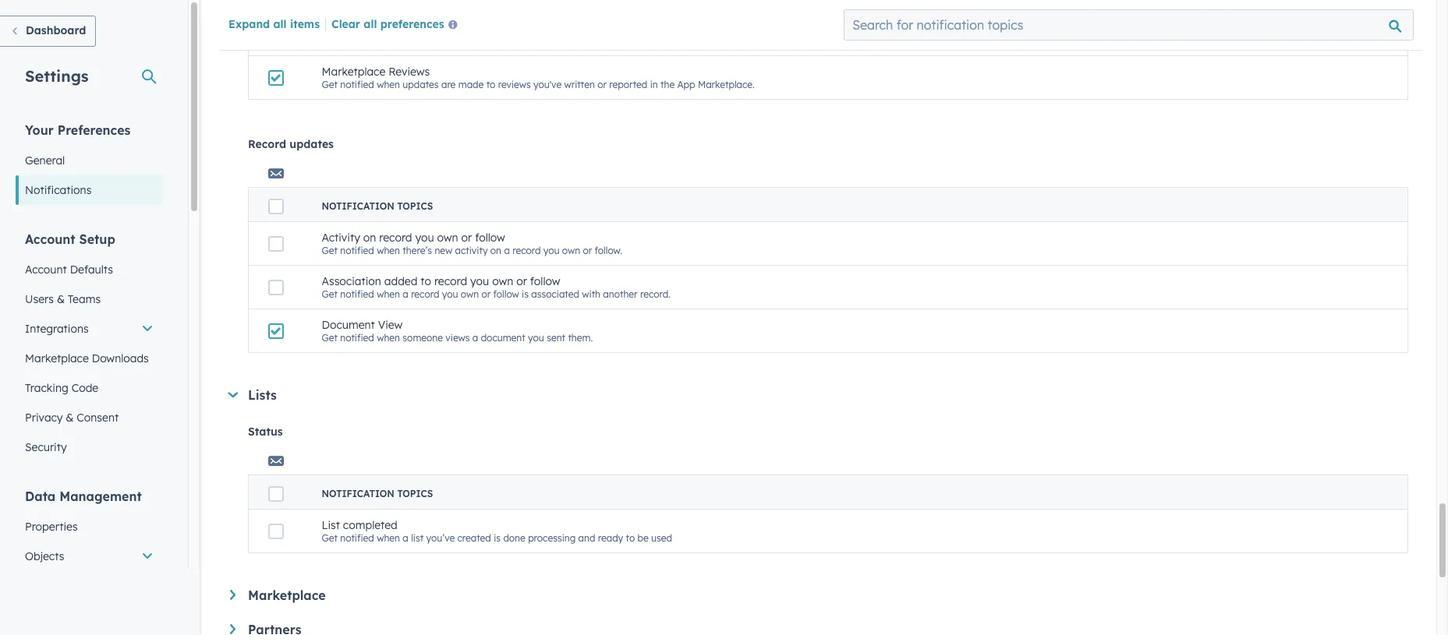 Task type: locate. For each thing, give the bounding box(es) containing it.
get inside list completed get notified when a list you've created is done processing and ready to be used
[[322, 533, 338, 544]]

3 notified from the top
[[340, 245, 374, 257]]

expand all items button
[[228, 17, 320, 31]]

5 get from the top
[[322, 332, 338, 344]]

a inside marketplace review request get notified to leave a review on anything you've installed in the marketplace.
[[414, 35, 420, 47]]

you inside document view get notified when someone views a document you sent them.
[[528, 332, 544, 344]]

2 topics from the top
[[397, 488, 433, 500]]

associated
[[531, 289, 579, 300]]

view
[[378, 318, 403, 332]]

in inside marketplace review request get notified to leave a review on anything you've installed in the marketplace.
[[579, 35, 587, 47]]

topics up list
[[397, 488, 433, 500]]

get inside document view get notified when someone views a document you sent them.
[[322, 332, 338, 344]]

a right views
[[472, 332, 478, 344]]

you left sent
[[528, 332, 544, 344]]

4 notified from the top
[[340, 289, 374, 300]]

marketplace right caret image
[[248, 588, 326, 604]]

them.
[[568, 332, 593, 344]]

caret image left lists
[[228, 392, 238, 398]]

is inside list completed get notified when a list you've created is done processing and ready to be used
[[494, 533, 501, 544]]

when inside "marketplace reviews get notified when updates are made to reviews you've written or reported in the app marketplace."
[[377, 79, 400, 90]]

1 horizontal spatial is
[[522, 289, 529, 300]]

topics for record updates
[[397, 200, 433, 212]]

on
[[454, 35, 465, 47], [363, 231, 376, 245], [490, 245, 501, 257]]

when left list
[[377, 533, 400, 544]]

follow right new
[[475, 231, 505, 245]]

0 vertical spatial topics
[[397, 200, 433, 212]]

0 horizontal spatial updates
[[290, 137, 334, 151]]

caret image
[[230, 590, 235, 600]]

when left someone on the left of page
[[377, 332, 400, 344]]

when
[[377, 79, 400, 90], [377, 245, 400, 257], [377, 289, 400, 300], [377, 332, 400, 344], [377, 533, 400, 544]]

0 vertical spatial in
[[579, 35, 587, 47]]

marketplace down clear
[[322, 65, 385, 79]]

0 vertical spatial you've
[[509, 35, 537, 47]]

0 vertical spatial &
[[57, 292, 65, 306]]

on inside marketplace review request get notified to leave a review on anything you've installed in the marketplace.
[[454, 35, 465, 47]]

security link
[[16, 433, 163, 462]]

expand
[[228, 17, 270, 31]]

to down clear all preferences
[[377, 35, 386, 47]]

to right made
[[486, 79, 495, 90]]

to right the added
[[421, 274, 431, 289]]

1 vertical spatial &
[[66, 411, 74, 425]]

0 vertical spatial the
[[589, 35, 603, 47]]

3 when from the top
[[377, 289, 400, 300]]

own right there's
[[437, 231, 458, 245]]

new
[[435, 245, 452, 257]]

0 vertical spatial notification topics
[[322, 200, 433, 212]]

updates right record
[[290, 137, 334, 151]]

2 all from the left
[[364, 17, 377, 31]]

follow inside activity on record you own or follow get notified when there's new activity on a record you own or follow.
[[475, 231, 505, 245]]

when for completed
[[377, 533, 400, 544]]

in
[[579, 35, 587, 47], [650, 79, 658, 90]]

marketplace reviews get notified when updates are made to reviews you've written or reported in the app marketplace.
[[322, 65, 755, 90]]

notification topics up activity
[[322, 200, 433, 212]]

account up the account defaults
[[25, 232, 75, 247]]

a left list
[[403, 533, 408, 544]]

a
[[414, 35, 420, 47], [504, 245, 510, 257], [403, 289, 408, 300], [472, 332, 478, 344], [403, 533, 408, 544]]

notification up activity
[[322, 200, 395, 212]]

& right "users"
[[57, 292, 65, 306]]

used
[[651, 533, 672, 544]]

reviews
[[498, 79, 531, 90]]

4 get from the top
[[322, 289, 338, 300]]

marketplace. inside "marketplace reviews get notified when updates are made to reviews you've written or reported in the app marketplace."
[[698, 79, 755, 90]]

to inside marketplace review request get notified to leave a review on anything you've installed in the marketplace.
[[377, 35, 386, 47]]

account for account setup
[[25, 232, 75, 247]]

topics up there's
[[397, 200, 433, 212]]

notified right list
[[340, 533, 374, 544]]

is left associated
[[522, 289, 529, 300]]

updates left are
[[403, 79, 439, 90]]

2 when from the top
[[377, 245, 400, 257]]

to left be
[[626, 533, 635, 544]]

1 vertical spatial the
[[661, 79, 675, 90]]

tracking
[[25, 381, 68, 395]]

to inside association added to record you own or follow get notified when a record you own or follow is associated with another record.
[[421, 274, 431, 289]]

marketplace.
[[606, 35, 663, 47], [698, 79, 755, 90]]

a inside list completed get notified when a list you've created is done processing and ready to be used
[[403, 533, 408, 544]]

1 all from the left
[[273, 17, 287, 31]]

or right new
[[461, 231, 472, 245]]

get inside "marketplace reviews get notified when updates are made to reviews you've written or reported in the app marketplace."
[[322, 79, 338, 90]]

1 horizontal spatial the
[[661, 79, 675, 90]]

when up view
[[377, 289, 400, 300]]

or left follow.
[[583, 245, 592, 257]]

or left associated
[[516, 274, 527, 289]]

data management element
[[16, 488, 163, 636]]

1 vertical spatial is
[[494, 533, 501, 544]]

4 when from the top
[[377, 332, 400, 344]]

the left app
[[661, 79, 675, 90]]

notified down clear
[[340, 35, 374, 47]]

updates inside "marketplace reviews get notified when updates are made to reviews you've written or reported in the app marketplace."
[[403, 79, 439, 90]]

own up document view get notified when someone views a document you sent them.
[[461, 289, 479, 300]]

0 horizontal spatial is
[[494, 533, 501, 544]]

updates
[[403, 79, 439, 90], [290, 137, 334, 151]]

when for view
[[377, 332, 400, 344]]

properties
[[25, 520, 78, 534]]

1 vertical spatial updates
[[290, 137, 334, 151]]

& inside 'link'
[[57, 292, 65, 306]]

app
[[677, 79, 695, 90]]

objects
[[25, 550, 64, 564]]

in right reported
[[650, 79, 658, 90]]

you've left written
[[533, 79, 562, 90]]

to inside list completed get notified when a list you've created is done processing and ready to be used
[[626, 533, 635, 544]]

2 account from the top
[[25, 263, 67, 277]]

when inside list completed get notified when a list you've created is done processing and ready to be used
[[377, 533, 400, 544]]

account setup
[[25, 232, 115, 247]]

integrations
[[25, 322, 89, 336]]

a right leave
[[414, 35, 420, 47]]

own down activity on record you own or follow get notified when there's new activity on a record you own or follow.
[[492, 274, 513, 289]]

marketplace for marketplace review request get notified to leave a review on anything you've installed in the marketplace.
[[322, 21, 385, 35]]

you've
[[426, 533, 455, 544]]

notification topics
[[322, 200, 433, 212], [322, 488, 433, 500]]

request
[[428, 21, 469, 35]]

management
[[59, 489, 142, 505]]

all left items
[[273, 17, 287, 31]]

1 notified from the top
[[340, 35, 374, 47]]

follow.
[[595, 245, 622, 257]]

1 vertical spatial marketplace.
[[698, 79, 755, 90]]

& for users
[[57, 292, 65, 306]]

3 get from the top
[[322, 245, 338, 257]]

association
[[322, 274, 381, 289]]

1 when from the top
[[377, 79, 400, 90]]

your preferences element
[[16, 122, 163, 205]]

marketplace. inside marketplace review request get notified to leave a review on anything you've installed in the marketplace.
[[606, 35, 663, 47]]

in right installed
[[579, 35, 587, 47]]

&
[[57, 292, 65, 306], [66, 411, 74, 425]]

2 notification topics from the top
[[322, 488, 433, 500]]

notified inside document view get notified when someone views a document you sent them.
[[340, 332, 374, 344]]

in inside "marketplace reviews get notified when updates are made to reviews you've written or reported in the app marketplace."
[[650, 79, 658, 90]]

account setup element
[[16, 231, 163, 462]]

1 horizontal spatial all
[[364, 17, 377, 31]]

code
[[71, 381, 98, 395]]

privacy & consent link
[[16, 403, 163, 433]]

record updates
[[248, 137, 334, 151]]

1 horizontal spatial on
[[454, 35, 465, 47]]

is
[[522, 289, 529, 300], [494, 533, 501, 544]]

get inside association added to record you own or follow get notified when a record you own or follow is associated with another record.
[[322, 289, 338, 300]]

a right activity
[[504, 245, 510, 257]]

1 get from the top
[[322, 35, 338, 47]]

Search for notification topics search field
[[844, 9, 1414, 41]]

marketplace inside marketplace review request get notified to leave a review on anything you've installed in the marketplace.
[[322, 21, 385, 35]]

privacy & consent
[[25, 411, 119, 425]]

marketplace down "integrations"
[[25, 352, 89, 366]]

1 horizontal spatial marketplace.
[[698, 79, 755, 90]]

0 vertical spatial updates
[[403, 79, 439, 90]]

record
[[379, 231, 412, 245], [512, 245, 541, 257], [434, 274, 467, 289], [411, 289, 439, 300]]

2 get from the top
[[322, 79, 338, 90]]

1 vertical spatial notification topics
[[322, 488, 433, 500]]

notification topics up completed
[[322, 488, 433, 500]]

a up view
[[403, 289, 408, 300]]

the right installed
[[589, 35, 603, 47]]

written
[[564, 79, 595, 90]]

1 topics from the top
[[397, 200, 433, 212]]

notified up association
[[340, 245, 374, 257]]

notified up document
[[340, 289, 374, 300]]

0 vertical spatial account
[[25, 232, 75, 247]]

marketplace for marketplace
[[248, 588, 326, 604]]

account
[[25, 232, 75, 247], [25, 263, 67, 277]]

topics
[[397, 200, 433, 212], [397, 488, 433, 500]]

general
[[25, 154, 65, 168]]

marketplace. right app
[[698, 79, 755, 90]]

1 horizontal spatial &
[[66, 411, 74, 425]]

when left there's
[[377, 245, 400, 257]]

1 vertical spatial topics
[[397, 488, 433, 500]]

or
[[597, 79, 607, 90], [461, 231, 472, 245], [583, 245, 592, 257], [516, 274, 527, 289], [481, 289, 491, 300]]

marketplace left leave
[[322, 21, 385, 35]]

notified inside list completed get notified when a list you've created is done processing and ready to be used
[[340, 533, 374, 544]]

list
[[411, 533, 424, 544]]

objects button
[[16, 542, 163, 572]]

notification
[[322, 200, 395, 212], [322, 488, 395, 500]]

marketplace inside "marketplace reviews get notified when updates are made to reviews you've written or reported in the app marketplace."
[[322, 65, 385, 79]]

6 notified from the top
[[340, 533, 374, 544]]

5 notified from the top
[[340, 332, 374, 344]]

document view get notified when someone views a document you sent them.
[[322, 318, 593, 344]]

reported
[[609, 79, 647, 90]]

account up "users"
[[25, 263, 67, 277]]

marketplace. up reported
[[606, 35, 663, 47]]

all right clear
[[364, 17, 377, 31]]

1 horizontal spatial updates
[[403, 79, 439, 90]]

0 horizontal spatial &
[[57, 292, 65, 306]]

1 account from the top
[[25, 232, 75, 247]]

2 notification from the top
[[322, 488, 395, 500]]

caret image down caret image
[[230, 625, 235, 635]]

data management
[[25, 489, 142, 505]]

notified left view
[[340, 332, 374, 344]]

5 when from the top
[[377, 533, 400, 544]]

when inside document view get notified when someone views a document you sent them.
[[377, 332, 400, 344]]

notified inside "marketplace reviews get notified when updates are made to reviews you've written or reported in the app marketplace."
[[340, 79, 374, 90]]

is left done
[[494, 533, 501, 544]]

document
[[322, 318, 375, 332]]

tracking code link
[[16, 374, 163, 403]]

notification up completed
[[322, 488, 395, 500]]

0 horizontal spatial marketplace.
[[606, 35, 663, 47]]

all for clear
[[364, 17, 377, 31]]

notified left reviews
[[340, 79, 374, 90]]

or right written
[[597, 79, 607, 90]]

installed
[[540, 35, 576, 47]]

lists button
[[228, 388, 1408, 403]]

added
[[384, 274, 418, 289]]

you've left installed
[[509, 35, 537, 47]]

0 vertical spatial caret image
[[228, 392, 238, 398]]

notified inside association added to record you own or follow get notified when a record you own or follow is associated with another record.
[[340, 289, 374, 300]]

when down leave
[[377, 79, 400, 90]]

0 vertical spatial notification
[[322, 200, 395, 212]]

0 vertical spatial marketplace.
[[606, 35, 663, 47]]

1 vertical spatial you've
[[533, 79, 562, 90]]

1 vertical spatial in
[[650, 79, 658, 90]]

clear all preferences
[[331, 17, 444, 31]]

data
[[25, 489, 56, 505]]

marketplace inside account setup element
[[25, 352, 89, 366]]

1 notification from the top
[[322, 200, 395, 212]]

notified
[[340, 35, 374, 47], [340, 79, 374, 90], [340, 245, 374, 257], [340, 289, 374, 300], [340, 332, 374, 344], [340, 533, 374, 544]]

1 vertical spatial account
[[25, 263, 67, 277]]

record up the added
[[379, 231, 412, 245]]

2 notified from the top
[[340, 79, 374, 90]]

be
[[638, 533, 649, 544]]

account defaults
[[25, 263, 113, 277]]

to
[[377, 35, 386, 47], [486, 79, 495, 90], [421, 274, 431, 289], [626, 533, 635, 544]]

consent
[[77, 411, 119, 425]]

you down activity
[[470, 274, 489, 289]]

0 horizontal spatial in
[[579, 35, 587, 47]]

6 get from the top
[[322, 533, 338, 544]]

0 horizontal spatial all
[[273, 17, 287, 31]]

or inside "marketplace reviews get notified when updates are made to reviews you've written or reported in the app marketplace."
[[597, 79, 607, 90]]

0 horizontal spatial the
[[589, 35, 603, 47]]

1 horizontal spatial in
[[650, 79, 658, 90]]

caret image inside lists dropdown button
[[228, 392, 238, 398]]

you've inside marketplace review request get notified to leave a review on anything you've installed in the marketplace.
[[509, 35, 537, 47]]

all inside button
[[364, 17, 377, 31]]

the
[[589, 35, 603, 47], [661, 79, 675, 90]]

activity on record you own or follow get notified when there's new activity on a record you own or follow.
[[322, 231, 622, 257]]

list completed get notified when a list you've created is done processing and ready to be used
[[322, 519, 672, 544]]

own
[[437, 231, 458, 245], [562, 245, 580, 257], [492, 274, 513, 289], [461, 289, 479, 300]]

anything
[[467, 35, 506, 47]]

1 notification topics from the top
[[322, 200, 433, 212]]

0 vertical spatial is
[[522, 289, 529, 300]]

1 vertical spatial notification
[[322, 488, 395, 500]]

activity
[[322, 231, 360, 245]]

& right privacy at bottom left
[[66, 411, 74, 425]]

caret image
[[228, 392, 238, 398], [230, 625, 235, 635]]

account defaults link
[[16, 255, 163, 285]]



Task type: describe. For each thing, give the bounding box(es) containing it.
record
[[248, 137, 286, 151]]

are
[[441, 79, 456, 90]]

marketplace downloads link
[[16, 344, 163, 374]]

notification topics for record updates
[[322, 200, 433, 212]]

a inside association added to record you own or follow get notified when a record you own or follow is associated with another record.
[[403, 289, 408, 300]]

notifications link
[[16, 175, 163, 205]]

is inside association added to record you own or follow get notified when a record you own or follow is associated with another record.
[[522, 289, 529, 300]]

security
[[25, 441, 67, 455]]

sent
[[547, 332, 565, 344]]

lists
[[248, 388, 277, 403]]

2 horizontal spatial on
[[490, 245, 501, 257]]

marketplace button
[[230, 588, 1408, 604]]

association added to record you own or follow get notified when a record you own or follow is associated with another record.
[[322, 274, 671, 300]]

defaults
[[70, 263, 113, 277]]

notification for record updates
[[322, 200, 395, 212]]

review
[[423, 35, 451, 47]]

properties link
[[16, 512, 163, 542]]

created
[[457, 533, 491, 544]]

follow left the with
[[530, 274, 560, 289]]

you up document view get notified when someone views a document you sent them.
[[442, 289, 458, 300]]

status
[[248, 425, 283, 439]]

privacy
[[25, 411, 63, 425]]

to inside "marketplace reviews get notified when updates are made to reviews you've written or reported in the app marketplace."
[[486, 79, 495, 90]]

list
[[322, 519, 340, 533]]

there's
[[403, 245, 432, 257]]

clear
[[331, 17, 360, 31]]

account for account defaults
[[25, 263, 67, 277]]

views
[[446, 332, 470, 344]]

when inside association added to record you own or follow get notified when a record you own or follow is associated with another record.
[[377, 289, 400, 300]]

with
[[582, 289, 600, 300]]

completed
[[343, 519, 398, 533]]

record.
[[640, 289, 671, 300]]

users
[[25, 292, 54, 306]]

someone
[[403, 332, 443, 344]]

record up association added to record you own or follow get notified when a record you own or follow is associated with another record.
[[512, 245, 541, 257]]

teams
[[68, 292, 101, 306]]

users & teams
[[25, 292, 101, 306]]

and
[[578, 533, 595, 544]]

all for expand
[[273, 17, 287, 31]]

items
[[290, 17, 320, 31]]

integrations button
[[16, 314, 163, 344]]

settings
[[25, 66, 89, 86]]

processing
[[528, 533, 576, 544]]

marketplace review request get notified to leave a review on anything you've installed in the marketplace.
[[322, 21, 663, 47]]

you up associated
[[543, 245, 559, 257]]

done
[[503, 533, 525, 544]]

when inside activity on record you own or follow get notified when there's new activity on a record you own or follow.
[[377, 245, 400, 257]]

document
[[481, 332, 525, 344]]

dashboard
[[26, 23, 86, 37]]

general link
[[16, 146, 163, 175]]

record up someone on the left of page
[[411, 289, 439, 300]]

another
[[603, 289, 638, 300]]

you left new
[[415, 231, 434, 245]]

notified inside activity on record you own or follow get notified when there's new activity on a record you own or follow.
[[340, 245, 374, 257]]

when for reviews
[[377, 79, 400, 90]]

notification for status
[[322, 488, 395, 500]]

made
[[458, 79, 484, 90]]

own left follow.
[[562, 245, 580, 257]]

preferences
[[380, 17, 444, 31]]

users & teams link
[[16, 285, 163, 314]]

ready
[[598, 533, 623, 544]]

topics for status
[[397, 488, 433, 500]]

0 horizontal spatial on
[[363, 231, 376, 245]]

your preferences
[[25, 122, 131, 138]]

marketplace for marketplace downloads
[[25, 352, 89, 366]]

setup
[[79, 232, 115, 247]]

& for privacy
[[66, 411, 74, 425]]

the inside marketplace review request get notified to leave a review on anything you've installed in the marketplace.
[[589, 35, 603, 47]]

marketplace for marketplace reviews get notified when updates are made to reviews you've written or reported in the app marketplace.
[[322, 65, 385, 79]]

review
[[389, 21, 425, 35]]

record down new
[[434, 274, 467, 289]]

a inside activity on record you own or follow get notified when there's new activity on a record you own or follow.
[[504, 245, 510, 257]]

or down activity
[[481, 289, 491, 300]]

you've inside "marketplace reviews get notified when updates are made to reviews you've written or reported in the app marketplace."
[[533, 79, 562, 90]]

get inside marketplace review request get notified to leave a review on anything you've installed in the marketplace.
[[322, 35, 338, 47]]

notifications
[[25, 183, 92, 197]]

the inside "marketplace reviews get notified when updates are made to reviews you've written or reported in the app marketplace."
[[661, 79, 675, 90]]

dashboard link
[[0, 16, 96, 47]]

notified inside marketplace review request get notified to leave a review on anything you've installed in the marketplace.
[[340, 35, 374, 47]]

clear all preferences button
[[331, 16, 464, 35]]

expand all items
[[228, 17, 320, 31]]

downloads
[[92, 352, 149, 366]]

leave
[[388, 35, 412, 47]]

reviews
[[389, 65, 430, 79]]

preferences
[[57, 122, 131, 138]]

activity
[[455, 245, 488, 257]]

1 vertical spatial caret image
[[230, 625, 235, 635]]

marketplace downloads
[[25, 352, 149, 366]]

your
[[25, 122, 54, 138]]

get inside activity on record you own or follow get notified when there's new activity on a record you own or follow.
[[322, 245, 338, 257]]

a inside document view get notified when someone views a document you sent them.
[[472, 332, 478, 344]]

tracking code
[[25, 381, 98, 395]]

follow up document on the bottom of page
[[493, 289, 519, 300]]

notification topics for status
[[322, 488, 433, 500]]



Task type: vqa. For each thing, say whether or not it's contained in the screenshot.
Setup
yes



